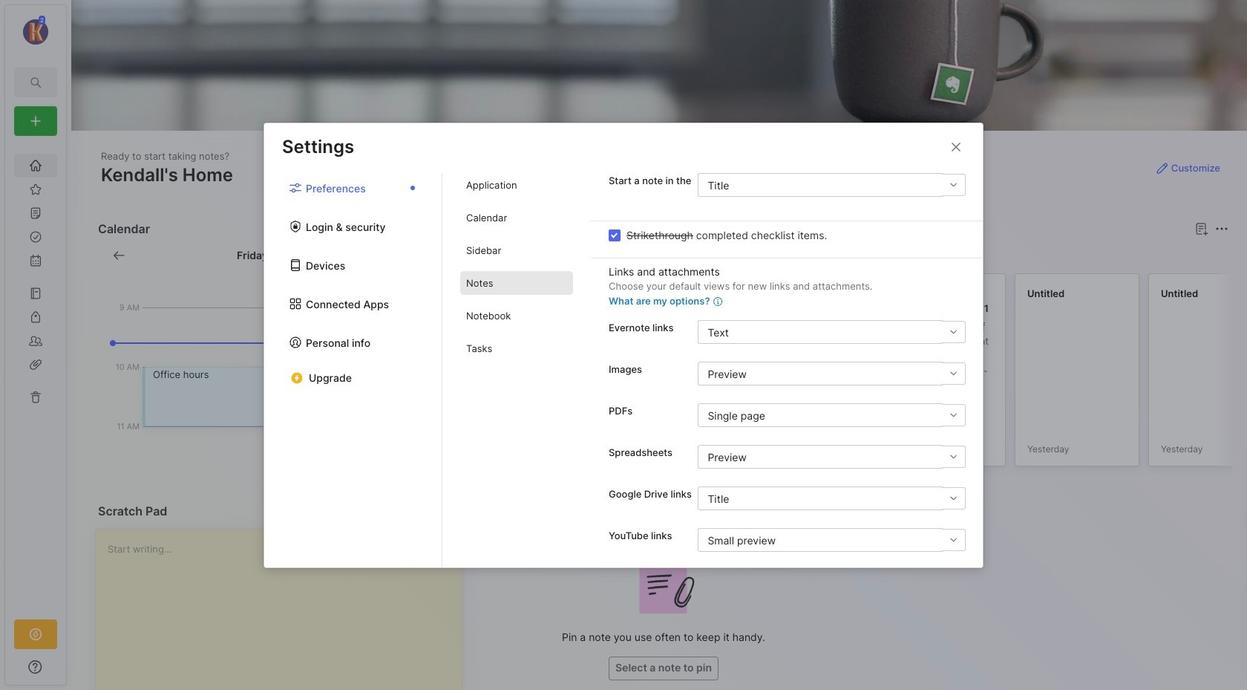 Task type: describe. For each thing, give the bounding box(es) containing it.
Start writing… text field
[[108, 530, 461, 690]]

Choose default view option for YouTube links field
[[699, 528, 966, 552]]

edit search image
[[27, 74, 45, 91]]

Choose default view option for Images field
[[699, 362, 966, 386]]



Task type: vqa. For each thing, say whether or not it's contained in the screenshot.
Close icon
yes



Task type: locate. For each thing, give the bounding box(es) containing it.
row group
[[480, 273, 1248, 475]]

Choose default view option for Evernote links field
[[699, 320, 966, 344]]

Choose default view option for Spreadsheets field
[[699, 445, 966, 469]]

Choose default view option for Google Drive links field
[[699, 487, 966, 510]]

Choose default view option for PDFs field
[[699, 403, 966, 427]]

Start a new note in the body or title. field
[[699, 173, 966, 197]]

tree
[[5, 145, 66, 606]]

tree inside main element
[[5, 145, 66, 606]]

tab list
[[264, 173, 443, 567], [443, 173, 591, 567], [483, 247, 1227, 264]]

upgrade image
[[27, 625, 45, 643]]

close image
[[948, 138, 966, 156]]

Select85 checkbox
[[609, 229, 621, 241]]

main element
[[0, 0, 71, 690]]

home image
[[28, 158, 43, 173]]

tab
[[461, 173, 573, 197], [461, 206, 573, 230], [461, 238, 573, 262], [483, 247, 527, 264], [533, 247, 593, 264], [461, 271, 573, 295], [461, 304, 573, 328], [461, 336, 573, 360]]



